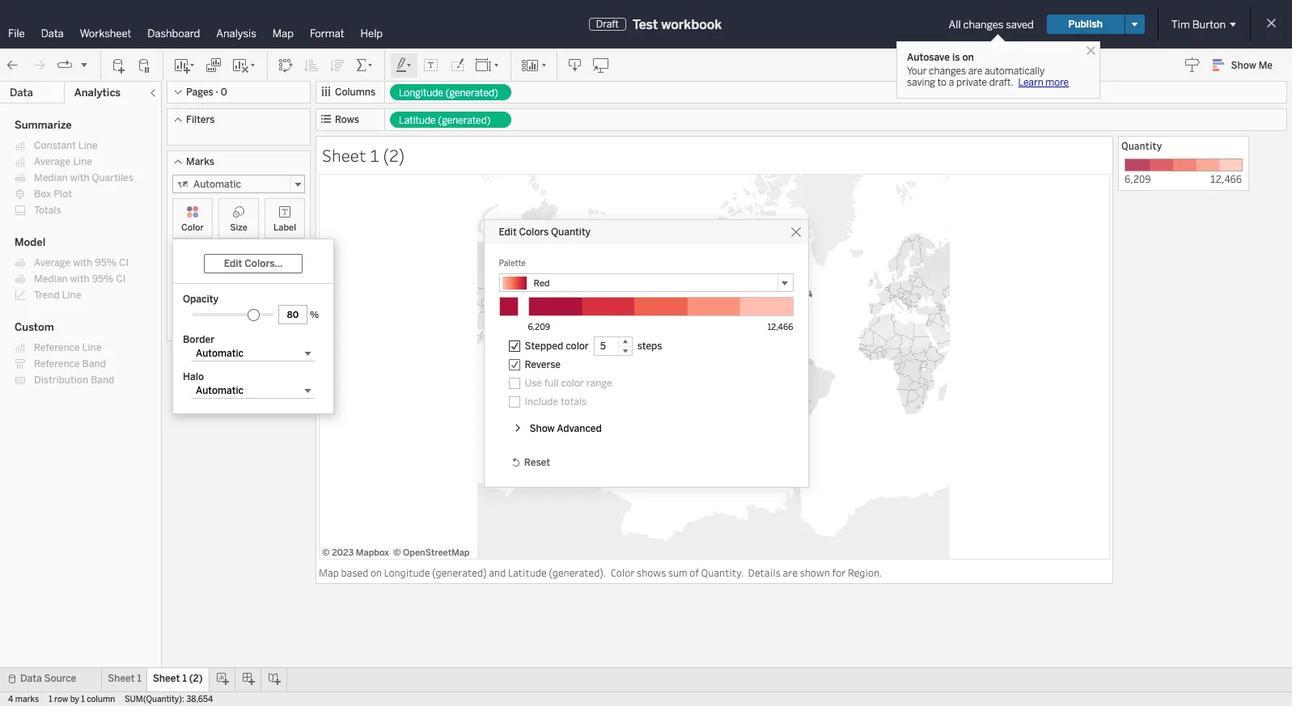 Task type: describe. For each thing, give the bounding box(es) containing it.
12,466 inside edit colors quantity 'dialog'
[[768, 322, 793, 332]]

0 vertical spatial sheet 1 (2)
[[322, 144, 405, 167]]

line for average line
[[73, 156, 92, 167]]

0 vertical spatial latitude
[[399, 115, 436, 126]]

quantity.
[[701, 566, 744, 579]]

palette red
[[499, 258, 550, 288]]

by
[[70, 695, 79, 705]]

collapse image
[[148, 88, 158, 98]]

data source
[[20, 673, 76, 684]]

saving
[[907, 77, 935, 88]]

publish
[[1068, 19, 1103, 30]]

totals image
[[355, 57, 375, 73]]

0 horizontal spatial sheet
[[108, 673, 135, 684]]

edit colors quantity dialog
[[484, 220, 808, 487]]

show advanced
[[530, 423, 602, 434]]

your
[[907, 66, 927, 77]]

1 down columns
[[370, 144, 379, 167]]

sum
[[668, 566, 687, 579]]

distribution band
[[34, 375, 114, 386]]

reference for reference line
[[34, 342, 80, 354]]

show advanced button
[[508, 419, 605, 438]]

1 horizontal spatial 12,466
[[1210, 172, 1242, 185]]

1 horizontal spatial color
[[611, 566, 635, 579]]

1 horizontal spatial sheet
[[153, 673, 180, 684]]

0 vertical spatial longitude
[[399, 87, 443, 99]]

show me button
[[1205, 53, 1287, 78]]

1 up 38,654 at the bottom left of the page
[[182, 673, 187, 684]]

colors
[[519, 226, 549, 237]]

0 vertical spatial data
[[41, 28, 64, 40]]

box plot
[[34, 189, 72, 200]]

(generated) for latitude (generated)
[[438, 115, 491, 126]]

4
[[8, 695, 13, 705]]

size
[[230, 222, 247, 233]]

2 automatic from the top
[[196, 385, 244, 396]]

palette
[[499, 258, 526, 268]]

average for average with 95% ci
[[34, 257, 71, 269]]

median with 95% ci
[[34, 273, 126, 285]]

reference line
[[34, 342, 101, 354]]

autosave is on
[[907, 52, 974, 63]]

trend line
[[34, 290, 81, 301]]

·
[[216, 87, 218, 98]]

range
[[586, 378, 612, 389]]

all
[[949, 18, 961, 30]]

quantity inside 'dialog'
[[551, 226, 591, 237]]

Red field
[[499, 273, 793, 292]]

pages
[[186, 87, 213, 98]]

1 vertical spatial longitude
[[384, 566, 430, 579]]

1 © from the left
[[322, 548, 330, 558]]

workbook
[[661, 17, 722, 32]]

include
[[525, 396, 558, 408]]

red button
[[499, 273, 793, 292]]

duplicate image
[[205, 57, 222, 73]]

box
[[34, 189, 51, 200]]

38,654
[[186, 695, 213, 705]]

show/hide cards image
[[521, 57, 547, 73]]

replay animation image
[[57, 57, 73, 73]]

help
[[360, 28, 383, 40]]

reverse
[[525, 359, 561, 371]]

totals
[[561, 396, 587, 408]]

border
[[183, 334, 215, 345]]

edit colors...
[[224, 258, 283, 269]]

advanced
[[557, 423, 602, 434]]

sort ascending image
[[303, 57, 320, 73]]

learn more
[[1018, 77, 1069, 88]]

test workbook
[[632, 17, 722, 32]]

format workbook image
[[449, 57, 465, 73]]

sum(quantity): 38,654
[[125, 695, 213, 705]]

6,209 inside edit colors quantity 'dialog'
[[528, 322, 550, 332]]

(generated).
[[549, 566, 606, 579]]

and
[[489, 566, 506, 579]]

worksheet
[[80, 28, 131, 40]]

label
[[273, 222, 296, 233]]

quartiles
[[92, 172, 133, 184]]

mapbox
[[356, 548, 389, 558]]

0 vertical spatial color
[[181, 222, 204, 233]]

all changes saved
[[949, 18, 1034, 30]]

0 horizontal spatial (2)
[[189, 673, 203, 684]]

draft.
[[989, 77, 1013, 88]]

2023
[[332, 548, 354, 558]]

source
[[44, 673, 76, 684]]

details
[[748, 566, 781, 579]]

sum(quantity)
[[202, 316, 269, 327]]

0 vertical spatial color
[[566, 341, 589, 352]]

file
[[8, 28, 25, 40]]

color inside reverse use full color range include totals
[[561, 378, 584, 389]]

2 vertical spatial data
[[20, 673, 42, 684]]

with for average with 95% ci
[[73, 257, 92, 269]]

%
[[310, 310, 319, 320]]

1 vertical spatial latitude
[[508, 566, 547, 579]]

colors...
[[245, 258, 283, 269]]

pause auto updates image
[[137, 57, 153, 73]]

test
[[632, 17, 658, 32]]

show for show me
[[1231, 60, 1256, 71]]

tim burton
[[1171, 18, 1226, 30]]

0 horizontal spatial sheet 1 (2)
[[153, 673, 203, 684]]

(generated) for longitude (generated)
[[445, 87, 498, 99]]

1 row by 1 column
[[49, 695, 115, 705]]

1 vertical spatial data
[[10, 87, 33, 99]]

opacity
[[183, 294, 219, 305]]

pages · 0
[[186, 87, 227, 98]]

tim
[[1171, 18, 1190, 30]]

automatically
[[985, 66, 1045, 77]]

publish button
[[1047, 15, 1124, 34]]

learn
[[1018, 77, 1043, 88]]

undo image
[[5, 57, 21, 73]]

steps
[[637, 341, 662, 352]]

0
[[221, 87, 227, 98]]

shows
[[637, 566, 666, 579]]

tooltip
[[224, 268, 253, 278]]



Task type: locate. For each thing, give the bounding box(es) containing it.
region
[[210, 297, 241, 308]]

new worksheet image
[[173, 57, 196, 73]]

0 horizontal spatial on
[[370, 566, 382, 579]]

1 vertical spatial edit
[[224, 258, 242, 269]]

1 horizontal spatial on
[[962, 52, 974, 63]]

stepped
[[525, 341, 563, 352]]

are inside your changes are automatically saving to a private draft.
[[968, 66, 982, 77]]

median
[[34, 172, 68, 184], [34, 273, 68, 285]]

edit left 'colors'
[[499, 226, 517, 237]]

1 horizontal spatial ©
[[393, 548, 401, 558]]

None text field
[[278, 305, 307, 324], [594, 337, 632, 356], [278, 305, 307, 324], [594, 337, 632, 356]]

0 vertical spatial (2)
[[383, 144, 405, 167]]

totals
[[34, 205, 61, 216]]

0 vertical spatial median
[[34, 172, 68, 184]]

on right is
[[962, 52, 974, 63]]

1 vertical spatial color
[[611, 566, 635, 579]]

1 automatic from the top
[[196, 348, 244, 359]]

private
[[956, 77, 987, 88]]

1 vertical spatial band
[[91, 375, 114, 386]]

0 vertical spatial (generated)
[[445, 87, 498, 99]]

longitude (generated)
[[399, 87, 498, 99]]

color right stepped
[[566, 341, 589, 352]]

2 vertical spatial with
[[70, 273, 89, 285]]

map for map
[[272, 28, 294, 40]]

marks. press enter to open the view data window.. use arrow keys to navigate data visualization elements. image
[[319, 174, 1110, 560]]

(2) down latitude (generated) at the top left of page
[[383, 144, 405, 167]]

0 vertical spatial average
[[34, 156, 71, 167]]

line up median with quartiles at top left
[[73, 156, 92, 167]]

distribution
[[34, 375, 88, 386]]

1 vertical spatial median
[[34, 273, 68, 285]]

(generated) down openstreetmap at the bottom
[[432, 566, 487, 579]]

2 reference from the top
[[34, 358, 80, 370]]

use
[[525, 378, 542, 389]]

© left 2023 at the left of page
[[322, 548, 330, 558]]

automatic down border
[[196, 348, 244, 359]]

2 median from the top
[[34, 273, 68, 285]]

sheet up column
[[108, 673, 135, 684]]

with for median with quartiles
[[70, 172, 89, 184]]

1 horizontal spatial latitude
[[508, 566, 547, 579]]

edit inside button
[[224, 258, 242, 269]]

0 horizontal spatial quantity
[[551, 226, 591, 237]]

edit colors... button
[[204, 254, 303, 273]]

average line
[[34, 156, 92, 167]]

2 vertical spatial (generated)
[[432, 566, 487, 579]]

analysis
[[216, 28, 256, 40]]

changes right "all"
[[963, 18, 1003, 30]]

reference up distribution
[[34, 358, 80, 370]]

line for constant line
[[78, 140, 98, 151]]

95%
[[95, 257, 117, 269], [92, 273, 114, 285]]

© 2023 mapbox link
[[322, 548, 389, 558]]

1 median from the top
[[34, 172, 68, 184]]

4 marks
[[8, 695, 39, 705]]

latitude right 'and'
[[508, 566, 547, 579]]

0 horizontal spatial 12,466
[[768, 322, 793, 332]]

sheet down rows
[[322, 144, 366, 167]]

more
[[1046, 77, 1069, 88]]

ci for average with 95% ci
[[119, 257, 129, 269]]

average down constant
[[34, 156, 71, 167]]

ci down the average with 95% ci on the left
[[116, 273, 126, 285]]

swap rows and columns image
[[277, 57, 294, 73]]

1 vertical spatial (generated)
[[438, 115, 491, 126]]

1 left row
[[49, 695, 52, 705]]

edit colors quantity
[[499, 226, 591, 237]]

1 vertical spatial quantity
[[551, 226, 591, 237]]

quantity
[[1121, 139, 1162, 152], [551, 226, 591, 237]]

data up 'marks'
[[20, 673, 42, 684]]

on down mapbox
[[370, 566, 382, 579]]

ci up 'median with 95% ci'
[[119, 257, 129, 269]]

of
[[689, 566, 699, 579]]

trend
[[34, 290, 60, 301]]

sheet 1 (2) up sum(quantity): 38,654
[[153, 673, 203, 684]]

(2) up 38,654 at the bottom left of the page
[[189, 673, 203, 684]]

1 horizontal spatial (2)
[[383, 144, 405, 167]]

data down the undo icon
[[10, 87, 33, 99]]

full
[[544, 378, 559, 389]]

1 horizontal spatial map
[[319, 566, 339, 579]]

color
[[181, 222, 204, 233], [611, 566, 635, 579]]

1 vertical spatial 6,209
[[528, 322, 550, 332]]

0 vertical spatial 95%
[[95, 257, 117, 269]]

me
[[1259, 60, 1273, 71]]

1 horizontal spatial show
[[1231, 60, 1256, 71]]

edit left colors...
[[224, 258, 242, 269]]

reference up "reference band"
[[34, 342, 80, 354]]

column
[[87, 695, 115, 705]]

red
[[534, 278, 550, 288]]

learn more link
[[1013, 77, 1069, 88]]

1 vertical spatial ci
[[116, 273, 126, 285]]

sheet 1 (2) down rows
[[322, 144, 405, 167]]

map element
[[319, 174, 1109, 559]]

map based on longitude (generated) and latitude (generated).  color shows sum of quantity.  details are shown for region.
[[319, 566, 882, 579]]

0 vertical spatial quantity
[[1121, 139, 1162, 152]]

0 vertical spatial ci
[[119, 257, 129, 269]]

0 horizontal spatial 6,209
[[528, 322, 550, 332]]

© openstreetmap link
[[393, 548, 470, 558]]

1 horizontal spatial 6,209
[[1125, 172, 1151, 185]]

clear sheet image
[[231, 57, 257, 73]]

1 average from the top
[[34, 156, 71, 167]]

highlight image
[[395, 57, 413, 73]]

0 vertical spatial on
[[962, 52, 974, 63]]

data up replay animation image
[[41, 28, 64, 40]]

with
[[70, 172, 89, 184], [73, 257, 92, 269], [70, 273, 89, 285]]

changes down autosave is on
[[929, 66, 966, 77]]

sheet up sum(quantity): 38,654
[[153, 673, 180, 684]]

sheet
[[322, 144, 366, 167], [108, 673, 135, 684], [153, 673, 180, 684]]

map down 2023 at the left of page
[[319, 566, 339, 579]]

model
[[15, 236, 45, 248]]

median for median with quartiles
[[34, 172, 68, 184]]

0 vertical spatial reference
[[34, 342, 80, 354]]

show down "include"
[[530, 423, 555, 434]]

constant line
[[34, 140, 98, 151]]

line
[[78, 140, 98, 151], [73, 156, 92, 167], [62, 290, 81, 301], [82, 342, 101, 354]]

new data source image
[[111, 57, 127, 73]]

data guide image
[[1184, 57, 1200, 73]]

95% up 'median with 95% ci'
[[95, 257, 117, 269]]

0 vertical spatial 12,466
[[1210, 172, 1242, 185]]

changes inside your changes are automatically saving to a private draft.
[[929, 66, 966, 77]]

constant
[[34, 140, 76, 151]]

0 horizontal spatial are
[[783, 566, 798, 579]]

1 right by
[[81, 695, 85, 705]]

1 vertical spatial on
[[370, 566, 382, 579]]

1 horizontal spatial quantity
[[1121, 139, 1162, 152]]

show inside dropdown button
[[530, 423, 555, 434]]

halo
[[183, 371, 204, 383]]

median up trend
[[34, 273, 68, 285]]

map for map based on longitude (generated) and latitude (generated).  color shows sum of quantity.  details are shown for region.
[[319, 566, 339, 579]]

show for show advanced
[[530, 423, 555, 434]]

for
[[832, 566, 846, 579]]

average with 95% ci
[[34, 257, 129, 269]]

map up swap rows and columns image
[[272, 28, 294, 40]]

95% for median with 95% ci
[[92, 273, 114, 285]]

are left shown
[[783, 566, 798, 579]]

0 vertical spatial with
[[70, 172, 89, 184]]

0 horizontal spatial edit
[[224, 258, 242, 269]]

with down average line
[[70, 172, 89, 184]]

color up "detail"
[[181, 222, 204, 233]]

redo image
[[31, 57, 47, 73]]

0 vertical spatial map
[[272, 28, 294, 40]]

sort descending image
[[329, 57, 345, 73]]

edit for edit colors quantity
[[499, 226, 517, 237]]

© right mapbox
[[393, 548, 401, 558]]

autosave
[[907, 52, 950, 63]]

0 vertical spatial are
[[968, 66, 982, 77]]

longitude down © 2023 mapbox © openstreetmap
[[384, 566, 430, 579]]

ci
[[119, 257, 129, 269], [116, 273, 126, 285]]

1 vertical spatial average
[[34, 257, 71, 269]]

1 vertical spatial map
[[319, 566, 339, 579]]

0 vertical spatial 6,209
[[1125, 172, 1151, 185]]

1 vertical spatial reference
[[34, 358, 80, 370]]

1 vertical spatial 12,466
[[768, 322, 793, 332]]

2 average from the top
[[34, 257, 71, 269]]

0 vertical spatial edit
[[499, 226, 517, 237]]

color
[[566, 341, 589, 352], [561, 378, 584, 389]]

band up distribution band
[[82, 358, 106, 370]]

1 horizontal spatial are
[[968, 66, 982, 77]]

median for median with 95% ci
[[34, 273, 68, 285]]

2 © from the left
[[393, 548, 401, 558]]

stepped color
[[525, 341, 589, 352]]

shown
[[800, 566, 830, 579]]

(generated)
[[445, 87, 498, 99], [438, 115, 491, 126], [432, 566, 487, 579]]

show left me
[[1231, 60, 1256, 71]]

None range field
[[193, 307, 273, 316]]

1 vertical spatial with
[[73, 257, 92, 269]]

color left shows
[[611, 566, 635, 579]]

sheet 1 (2)
[[322, 144, 405, 167], [153, 673, 203, 684]]

on for is
[[962, 52, 974, 63]]

1 vertical spatial are
[[783, 566, 798, 579]]

show inside button
[[1231, 60, 1256, 71]]

0 horizontal spatial color
[[181, 222, 204, 233]]

map
[[272, 28, 294, 40], [319, 566, 339, 579]]

open and edit this workbook in tableau desktop image
[[593, 57, 609, 73]]

latitude (generated)
[[399, 115, 491, 126]]

average for average line
[[34, 156, 71, 167]]

1 vertical spatial 95%
[[92, 273, 114, 285]]

band down "reference band"
[[91, 375, 114, 386]]

(generated) down the longitude (generated)
[[438, 115, 491, 126]]

(generated) down format workbook icon
[[445, 87, 498, 99]]

reference for reference band
[[34, 358, 80, 370]]

detail
[[180, 268, 205, 278]]

0 vertical spatial automatic
[[196, 348, 244, 359]]

0 horizontal spatial map
[[272, 28, 294, 40]]

2 horizontal spatial sheet
[[322, 144, 366, 167]]

median with quartiles
[[34, 172, 133, 184]]

1 vertical spatial (2)
[[189, 673, 203, 684]]

plot
[[54, 189, 72, 200]]

draft
[[596, 19, 619, 30]]

edit for edit colors...
[[224, 258, 242, 269]]

download image
[[567, 57, 583, 73]]

custom
[[15, 321, 54, 333]]

95% down the average with 95% ci on the left
[[92, 273, 114, 285]]

1 vertical spatial color
[[561, 378, 584, 389]]

automatic down halo
[[196, 385, 244, 396]]

line up average line
[[78, 140, 98, 151]]

to
[[938, 77, 947, 88]]

1 horizontal spatial sheet 1 (2)
[[322, 144, 405, 167]]

longitude down show mark labels icon
[[399, 87, 443, 99]]

line for reference line
[[82, 342, 101, 354]]

edit inside 'dialog'
[[499, 226, 517, 237]]

row
[[54, 695, 68, 705]]

close image
[[1083, 43, 1099, 58]]

changes for your
[[929, 66, 966, 77]]

1 vertical spatial show
[[530, 423, 555, 434]]

with up 'median with 95% ci'
[[73, 257, 92, 269]]

sum(quantity):
[[125, 695, 184, 705]]

1 horizontal spatial edit
[[499, 226, 517, 237]]

replay animation image
[[79, 59, 89, 69]]

region.
[[848, 566, 882, 579]]

dashboard
[[147, 28, 200, 40]]

(2)
[[383, 144, 405, 167], [189, 673, 203, 684]]

average down model
[[34, 257, 71, 269]]

openstreetmap
[[403, 548, 470, 558]]

1 vertical spatial sheet 1 (2)
[[153, 673, 203, 684]]

color up totals
[[561, 378, 584, 389]]

0 horizontal spatial latitude
[[399, 115, 436, 126]]

0 vertical spatial changes
[[963, 18, 1003, 30]]

line for trend line
[[62, 290, 81, 301]]

a
[[949, 77, 954, 88]]

median up box plot
[[34, 172, 68, 184]]

on for based
[[370, 566, 382, 579]]

1 vertical spatial automatic
[[196, 385, 244, 396]]

1 vertical spatial changes
[[929, 66, 966, 77]]

12,466
[[1210, 172, 1242, 185], [768, 322, 793, 332]]

band
[[82, 358, 106, 370], [91, 375, 114, 386]]

1 up sum(quantity):
[[137, 673, 141, 684]]

summarize
[[15, 119, 72, 131]]

0 vertical spatial show
[[1231, 60, 1256, 71]]

0 horizontal spatial show
[[530, 423, 555, 434]]

with down the average with 95% ci on the left
[[70, 273, 89, 285]]

95% for average with 95% ci
[[95, 257, 117, 269]]

rows
[[335, 114, 359, 125]]

fit image
[[475, 57, 501, 73]]

changes for all
[[963, 18, 1003, 30]]

with for median with 95% ci
[[70, 273, 89, 285]]

0 vertical spatial band
[[82, 358, 106, 370]]

changes
[[963, 18, 1003, 30], [929, 66, 966, 77]]

show mark labels image
[[423, 57, 439, 73]]

0 horizontal spatial ©
[[322, 548, 330, 558]]

ci for median with 95% ci
[[116, 273, 126, 285]]

line up "reference band"
[[82, 342, 101, 354]]

latitude down the longitude (generated)
[[399, 115, 436, 126]]

your changes are automatically saving to a private draft.
[[907, 66, 1045, 88]]

line down 'median with 95% ci'
[[62, 290, 81, 301]]

are right a
[[968, 66, 982, 77]]

band for reference band
[[82, 358, 106, 370]]

reference band
[[34, 358, 106, 370]]

band for distribution band
[[91, 375, 114, 386]]

based
[[341, 566, 368, 579]]

1 reference from the top
[[34, 342, 80, 354]]



Task type: vqa. For each thing, say whether or not it's contained in the screenshot.
"State:"
no



